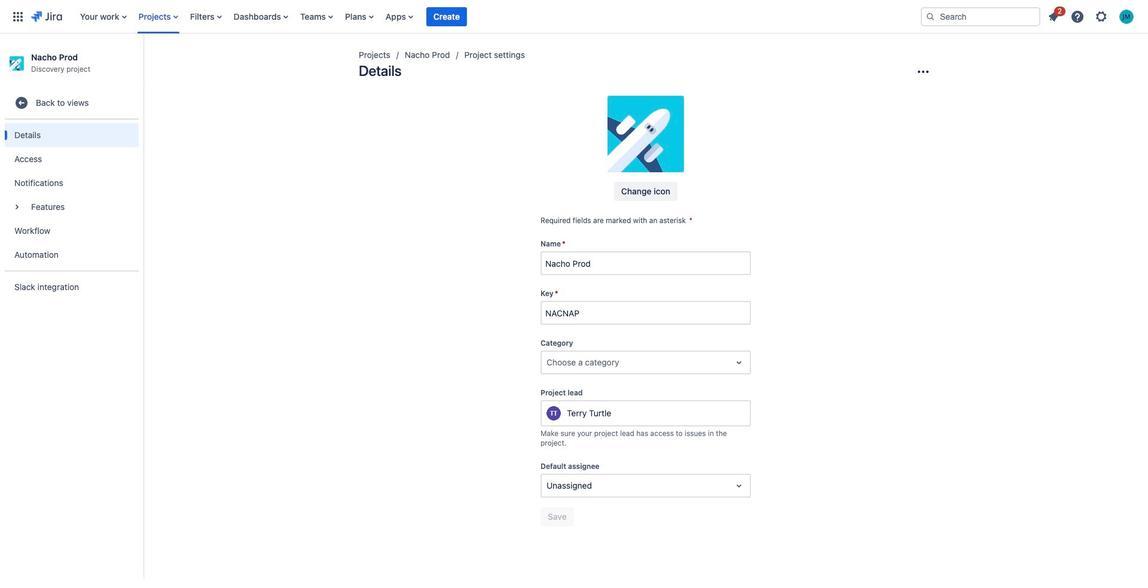Task type: vqa. For each thing, say whether or not it's contained in the screenshot.
None inside button
no



Task type: locate. For each thing, give the bounding box(es) containing it.
list
[[74, 0, 912, 33], [1043, 4, 1142, 27]]

1 horizontal spatial list
[[1043, 4, 1142, 27]]

notifications image
[[1047, 9, 1061, 24]]

1 horizontal spatial list item
[[1043, 4, 1066, 26]]

list item
[[427, 0, 467, 33], [1043, 4, 1066, 26]]

help image
[[1071, 9, 1085, 24]]

settings image
[[1095, 9, 1109, 24]]

current project sidebar image
[[130, 48, 157, 72]]

search image
[[926, 12, 936, 21]]

jira image
[[31, 9, 62, 24], [31, 9, 62, 24]]

None field
[[542, 253, 750, 274], [542, 302, 750, 324], [542, 253, 750, 274], [542, 302, 750, 324]]

1 group from the top
[[5, 84, 139, 307]]

None search field
[[921, 7, 1041, 26]]

open image
[[732, 355, 747, 370]]

None text field
[[547, 480, 549, 492]]

back to views image
[[14, 96, 29, 110]]

appswitcher icon image
[[11, 9, 25, 24]]

None text field
[[547, 357, 549, 369]]

group
[[5, 84, 139, 307], [5, 119, 139, 271]]

jira product discovery navigation element
[[0, 34, 144, 579]]

banner
[[0, 0, 1149, 34]]

0 horizontal spatial list item
[[427, 0, 467, 33]]



Task type: describe. For each thing, give the bounding box(es) containing it.
primary element
[[7, 0, 912, 33]]

list item inside list
[[1043, 4, 1066, 26]]

2 group from the top
[[5, 119, 139, 271]]

Search field
[[921, 7, 1041, 26]]

more image
[[917, 65, 931, 79]]

0 horizontal spatial list
[[74, 0, 912, 33]]

open image
[[732, 479, 747, 493]]

project avatar image
[[608, 96, 684, 172]]

your profile and settings image
[[1120, 9, 1134, 24]]



